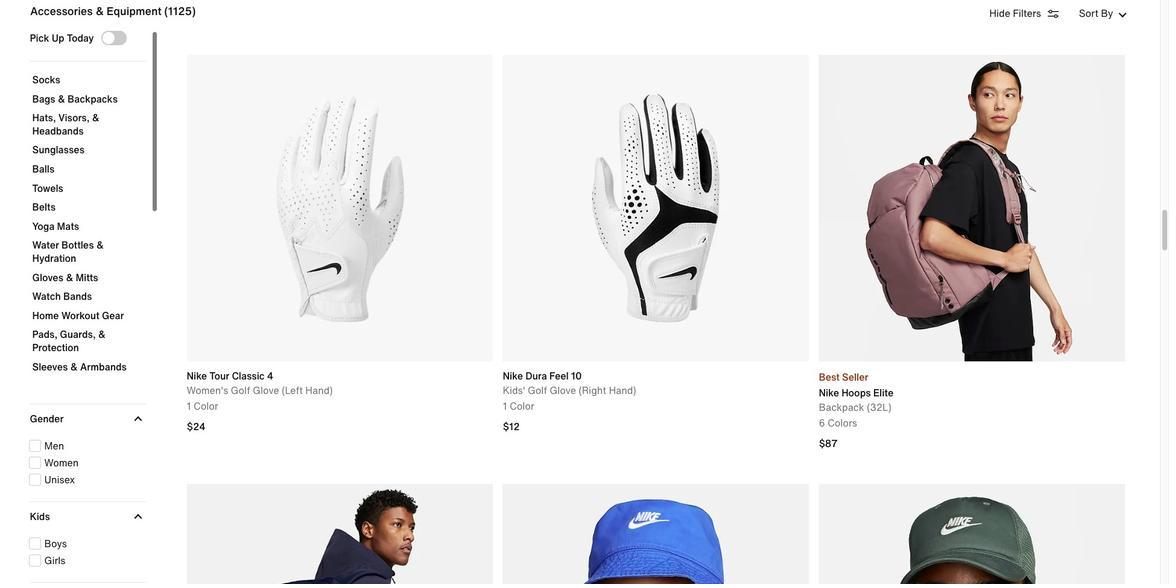 Task type: describe. For each thing, give the bounding box(es) containing it.
kids button
[[30, 502, 143, 531]]

belts
[[32, 200, 56, 214]]

& down gear
[[98, 327, 106, 342]]

& down backpacks on the top left of page
[[92, 111, 99, 125]]

sunglasses
[[32, 143, 85, 157]]

equipment
[[106, 3, 161, 19]]

backpack (32l) link
[[819, 400, 894, 415]]

socks link
[[32, 72, 144, 93]]

color
[[194, 399, 218, 413]]

socks
[[32, 72, 60, 87]]

(1125)
[[164, 3, 196, 19]]

feel
[[550, 369, 569, 383]]

gender group
[[27, 439, 146, 487]]

protection
[[32, 340, 79, 355]]

$28
[[187, 7, 206, 22]]

sleeves
[[32, 359, 68, 374]]

1
[[187, 399, 191, 413]]

nike hoops elite backpack (32l) image
[[819, 55, 1126, 362]]

pick up today
[[30, 31, 94, 45]]

nike hoops elite link
[[819, 386, 894, 400]]

& right bottles
[[96, 238, 104, 253]]

$87
[[819, 436, 838, 451]]

gender
[[30, 412, 64, 426]]

filter ds image
[[1047, 7, 1061, 21]]

Filter for Women checkbox
[[29, 456, 142, 470]]

available in 1 color element
[[187, 399, 218, 413]]

nike dura feel 10 kids' golf glove (right hand)
[[503, 369, 637, 398]]

belts link
[[32, 200, 144, 220]]

hand) for (right
[[609, 383, 637, 398]]

watch bands link
[[32, 289, 144, 310]]

nike tour classic 4 women's golf glove (left hand) 1 color $24
[[187, 369, 333, 434]]

golf for tour
[[231, 383, 250, 398]]

gear
[[102, 308, 124, 323]]

accessories & equipment (1125)
[[30, 3, 196, 19]]

up
[[52, 31, 64, 45]]

Filter for Boys checkbox
[[29, 537, 142, 551]]

hide filters
[[990, 6, 1042, 21]]

kids' golf glove (right hand) link
[[503, 383, 637, 398]]

visors,
[[58, 111, 90, 125]]

dura
[[526, 369, 547, 383]]

nike brasilia 9.5 training backpack (extra large, 30l) image
[[187, 484, 493, 584]]

balls link
[[32, 162, 144, 182]]

guards,
[[60, 327, 96, 342]]

seller
[[843, 370, 869, 384]]

women
[[44, 456, 79, 470]]

$24 link down 1 color dropdown button
[[187, 419, 209, 434]]

workout
[[61, 308, 99, 323]]

best seller nike hoops elite backpack (32l)
[[819, 370, 894, 415]]

nike dura feel 10 link
[[503, 369, 637, 383]]

sort by
[[1080, 6, 1114, 21]]

glove for classic
[[253, 383, 279, 398]]

bottles
[[62, 238, 94, 253]]

nike apex futura washed bucket hat image
[[503, 484, 810, 584]]

10
[[572, 369, 582, 383]]

yoga
[[32, 219, 55, 233]]

pads, guards, & protection link
[[32, 327, 144, 361]]

nike dura feel 10 kids' golf glove (right hand) image
[[503, 55, 810, 362]]

kids
[[30, 510, 50, 524]]

girls
[[44, 554, 65, 568]]

classic
[[232, 369, 265, 383]]

Filter for Girls checkbox
[[29, 554, 142, 568]]

& left mitts
[[66, 270, 73, 285]]

headbands
[[32, 124, 84, 138]]

water
[[32, 238, 59, 253]]



Task type: vqa. For each thing, say whether or not it's contained in the screenshot.
left Golf
yes



Task type: locate. For each thing, give the bounding box(es) containing it.
sort
[[1080, 6, 1099, 21]]

sunglasses link
[[32, 143, 144, 163]]

2 golf from the left
[[528, 383, 548, 398]]

kids'
[[503, 383, 526, 398]]

chevron image inside gender dropdown button
[[134, 415, 142, 423]]

glove inside "nike tour classic 4 women's golf glove (left hand) 1 color $24"
[[253, 383, 279, 398]]

armbands
[[80, 359, 127, 374]]

glove
[[253, 383, 279, 398], [550, 383, 576, 398]]

2 glove from the left
[[550, 383, 576, 398]]

nike rise cap structured trucker cap image
[[819, 484, 1126, 584]]

chevron image for sort by
[[1119, 11, 1127, 19]]

(right
[[579, 383, 607, 398]]

nike left tour
[[187, 369, 207, 383]]

$28 link
[[187, 7, 493, 22], [187, 7, 209, 22]]

1 horizontal spatial nike
[[503, 369, 523, 383]]

& right sleeves
[[70, 359, 78, 374]]

2 horizontal spatial nike
[[819, 386, 840, 400]]

gloves & mitts link
[[32, 270, 144, 290]]

home workout gear link
[[32, 308, 144, 329]]

golf right the kids'
[[528, 383, 548, 398]]

nike left dura on the bottom of the page
[[503, 369, 523, 383]]

sort by button
[[1076, 6, 1131, 21]]

hats, visors, & headbands link
[[32, 111, 144, 144]]

accessories
[[30, 3, 92, 19]]

best
[[819, 370, 840, 384]]

hand)
[[306, 383, 333, 398], [609, 383, 637, 398]]

glove inside nike dura feel 10 kids' golf glove (right hand)
[[550, 383, 576, 398]]

men
[[44, 439, 64, 453]]

glove for feel
[[550, 383, 576, 398]]

golf inside nike dura feel 10 kids' golf glove (right hand)
[[528, 383, 548, 398]]

hydration
[[32, 251, 76, 266]]

(left
[[282, 383, 303, 398]]

backpacks
[[68, 92, 118, 106]]

chevron image for kids
[[134, 513, 142, 521]]

backpack
[[819, 400, 865, 415]]

pick
[[30, 31, 49, 45]]

$24 link down "(left"
[[187, 419, 493, 434]]

1 vertical spatial chevron image
[[134, 415, 142, 423]]

hand) right (right
[[609, 383, 637, 398]]

1 color button
[[187, 399, 218, 413]]

$87 link
[[819, 436, 1126, 451], [819, 436, 841, 451]]

hand) for (left
[[306, 383, 333, 398]]

nike for nike dura feel 10 kids' golf glove (right hand)
[[503, 369, 523, 383]]

2 hand) from the left
[[609, 383, 637, 398]]

1 horizontal spatial glove
[[550, 383, 576, 398]]

$12 link
[[503, 419, 810, 434], [503, 419, 523, 434]]

hand) right "(left"
[[306, 383, 333, 398]]

hand) inside "nike tour classic 4 women's golf glove (left hand) 1 color $24"
[[306, 383, 333, 398]]

towels
[[32, 181, 63, 195]]

nike for nike tour classic 4 women's golf glove (left hand) 1 color $24
[[187, 369, 207, 383]]

$24
[[187, 419, 206, 434]]

$12
[[503, 419, 520, 434]]

Filter for Unisex button
[[29, 473, 142, 487]]

chevron image up filter for boys checkbox
[[134, 513, 142, 521]]

chevron image
[[1119, 11, 1127, 19], [134, 415, 142, 423], [134, 513, 142, 521]]

nike tour classic 4 link
[[187, 369, 333, 383]]

0 vertical spatial chevron image
[[1119, 11, 1127, 19]]

unisex
[[44, 473, 75, 487]]

nike inside "nike tour classic 4 women's golf glove (left hand) 1 color $24"
[[187, 369, 207, 383]]

1 golf from the left
[[231, 383, 250, 398]]

nike inside best seller nike hoops elite backpack (32l)
[[819, 386, 840, 400]]

gender button
[[30, 405, 143, 433]]

watch
[[32, 289, 61, 304]]

yoga mats link
[[32, 219, 144, 239]]

women's
[[187, 383, 228, 398]]

hand) inside nike dura feel 10 kids' golf glove (right hand)
[[609, 383, 637, 398]]

by
[[1102, 6, 1114, 21]]

1 hand) from the left
[[306, 383, 333, 398]]

nike inside nike dura feel 10 kids' golf glove (right hand)
[[503, 369, 523, 383]]

1 glove from the left
[[253, 383, 279, 398]]

sort by element
[[990, 5, 1131, 22]]

nike tour classic 4 women's golf glove (left hand) image
[[187, 55, 493, 362]]

1 horizontal spatial hand)
[[609, 383, 637, 398]]

4
[[267, 369, 274, 383]]

hide
[[990, 6, 1011, 21]]

nike down best at the bottom right of page
[[819, 386, 840, 400]]

tour
[[210, 369, 230, 383]]

0 horizontal spatial hand)
[[306, 383, 333, 398]]

(32l)
[[868, 400, 892, 415]]

& left the equipment in the top of the page
[[95, 3, 104, 19]]

water bottles & hydration link
[[32, 238, 144, 271]]

1 horizontal spatial golf
[[528, 383, 548, 398]]

0 horizontal spatial golf
[[231, 383, 250, 398]]

chevron image inside kids dropdown button
[[134, 513, 142, 521]]

chevron image inside sort by dropdown button
[[1119, 11, 1127, 19]]

hoops
[[842, 386, 871, 400]]

bags
[[32, 92, 55, 106]]

0 horizontal spatial nike
[[187, 369, 207, 383]]

pads,
[[32, 327, 57, 342]]

hide filters button
[[990, 5, 1076, 21]]

mitts
[[76, 270, 98, 285]]

towels link
[[32, 181, 144, 201]]

$24 link
[[187, 419, 493, 434], [187, 419, 209, 434]]

elite
[[874, 386, 894, 400]]

gloves
[[32, 270, 63, 285]]

Filter for Men checkbox
[[29, 439, 142, 453]]

golf
[[231, 383, 250, 398], [528, 383, 548, 398]]

golf for dura
[[528, 383, 548, 398]]

filter for {text} element
[[27, 31, 146, 584]]

chevron image left the '$24'
[[134, 415, 142, 423]]

women's golf glove (left hand) link
[[187, 383, 333, 398]]

filters
[[1014, 6, 1042, 21]]

socks bags & backpacks hats, visors, & headbands sunglasses balls towels belts yoga mats water bottles & hydration gloves & mitts watch bands home workout gear pads, guards, & protection sleeves & armbands
[[32, 72, 127, 374]]

kids group
[[27, 537, 146, 568]]

balls
[[32, 162, 55, 176]]

nike
[[187, 369, 207, 383], [503, 369, 523, 383], [819, 386, 840, 400]]

boys
[[44, 537, 67, 551]]

bags & backpacks link
[[32, 92, 144, 112]]

0 horizontal spatial glove
[[253, 383, 279, 398]]

hats,
[[32, 111, 56, 125]]

2 vertical spatial chevron image
[[134, 513, 142, 521]]

golf inside "nike tour classic 4 women's golf glove (left hand) 1 color $24"
[[231, 383, 250, 398]]

sleeves & armbands link
[[32, 359, 144, 380]]

chevron image right the by
[[1119, 11, 1127, 19]]

home
[[32, 308, 59, 323]]

golf right tour
[[231, 383, 250, 398]]

chevron image for gender
[[134, 415, 142, 423]]

& right bags
[[58, 92, 65, 106]]

bands
[[63, 289, 92, 304]]

today
[[67, 31, 94, 45]]

mats
[[57, 219, 79, 233]]



